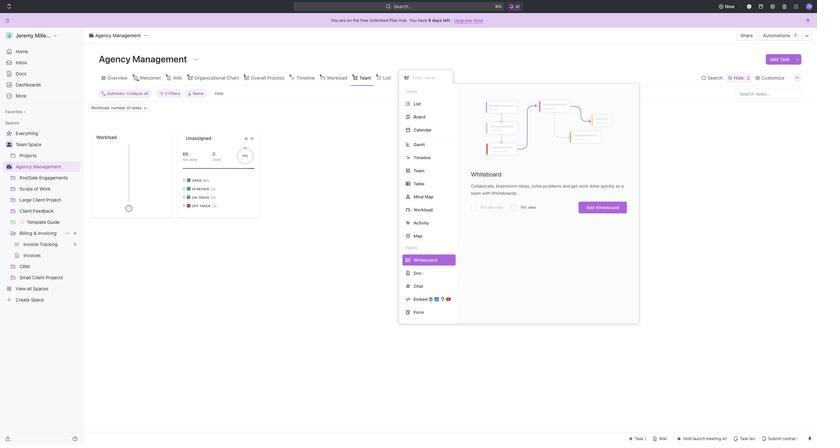 Task type: locate. For each thing, give the bounding box(es) containing it.
user group image
[[7, 143, 12, 147]]

view for private view
[[495, 205, 504, 210]]

0 vertical spatial business time image
[[89, 34, 93, 37]]

1 horizontal spatial hide
[[735, 75, 745, 80]]

1 vertical spatial on
[[192, 195, 197, 199]]

private view
[[481, 205, 504, 210]]

1 vertical spatial track
[[200, 204, 211, 208]]

business time image
[[89, 34, 93, 37], [7, 165, 12, 169]]

2 horizontal spatial team
[[414, 168, 425, 173]]

workload
[[327, 75, 348, 80], [96, 135, 117, 140], [414, 207, 433, 212]]

(2) right review
[[211, 187, 216, 191]]

days
[[433, 18, 442, 23]]

list up 'board'
[[414, 101, 421, 106]]

overview link
[[106, 73, 128, 82]]

0 horizontal spatial business time image
[[7, 165, 12, 169]]

Enter name... field
[[412, 75, 448, 81]]

view
[[495, 205, 504, 210], [528, 205, 537, 210]]

view right pin
[[528, 205, 537, 210]]

1 you from the left
[[331, 18, 339, 23]]

tree containing team space
[[3, 128, 80, 305]]

team space
[[16, 142, 41, 147]]

track
[[198, 195, 210, 199], [200, 204, 211, 208]]

get
[[572, 183, 578, 189]]

on
[[347, 18, 352, 23], [192, 195, 197, 199]]

docs
[[16, 71, 26, 76]]

add left task
[[771, 56, 779, 62]]

done right the not
[[189, 158, 197, 161]]

0 horizontal spatial add
[[587, 205, 595, 210]]

0 vertical spatial timeline
[[297, 75, 315, 80]]

tasks
[[406, 89, 417, 94]]

0 horizontal spatial view
[[495, 205, 504, 210]]

hide inside 'button'
[[215, 91, 224, 96]]

2 vertical spatial agency
[[16, 164, 32, 169]]

1 vertical spatial whiteboard
[[596, 205, 620, 210]]

0 horizontal spatial team
[[16, 142, 27, 147]]

0 horizontal spatial on
[[192, 195, 197, 199]]

0 horizontal spatial workload
[[96, 135, 117, 140]]

2 vertical spatial workload
[[414, 207, 433, 212]]

1 horizontal spatial add
[[771, 56, 779, 62]]

0 vertical spatial whiteboard
[[471, 171, 502, 178]]

0 vertical spatial list
[[383, 75, 391, 80]]

collaborate,
[[471, 183, 495, 189]]

1 horizontal spatial done
[[590, 183, 600, 189]]

1 vertical spatial (2)
[[211, 195, 216, 199]]

1 vertical spatial add
[[587, 205, 595, 210]]

(1)
[[213, 204, 217, 208]]

view
[[408, 75, 418, 80]]

list right team link
[[383, 75, 391, 80]]

tree
[[3, 128, 80, 305]]

1 horizontal spatial on
[[347, 18, 352, 23]]

hide
[[735, 75, 745, 80], [215, 91, 224, 96]]

+
[[244, 135, 248, 142]]

view button
[[399, 73, 421, 82]]

timeline link
[[296, 73, 315, 82]]

team left list link
[[360, 75, 371, 80]]

2 vertical spatial management
[[33, 164, 61, 169]]

team
[[471, 191, 481, 196]]

billing & invoicing link
[[20, 228, 62, 239]]

wiki
[[173, 75, 182, 80]]

2 vertical spatial agency management
[[16, 164, 61, 169]]

timeline right process
[[297, 75, 315, 80]]

add task button
[[767, 54, 794, 65]]

home
[[16, 49, 28, 54]]

0 horizontal spatial agency management link
[[16, 162, 79, 172]]

0 horizontal spatial map
[[414, 233, 423, 239]]

hide down the organizational chart link
[[215, 91, 224, 96]]

1 horizontal spatial map
[[425, 194, 434, 199]]

66 not done
[[183, 151, 197, 161]]

add down work
[[587, 205, 595, 210]]

hide left '2'
[[735, 75, 745, 80]]

done right work
[[590, 183, 600, 189]]

track down 'on track (2)'
[[200, 204, 211, 208]]

0 vertical spatial track
[[198, 195, 210, 199]]

66
[[183, 151, 189, 157]]

1 vertical spatial hide
[[215, 91, 224, 96]]

hide for hide 2
[[735, 75, 745, 80]]

0 vertical spatial team
[[360, 75, 371, 80]]

1 vertical spatial team
[[16, 142, 27, 147]]

add
[[771, 56, 779, 62], [587, 205, 595, 210]]

add for add whiteboard
[[587, 205, 595, 210]]

are
[[340, 18, 346, 23]]

1 vertical spatial agency management link
[[16, 162, 79, 172]]

share
[[741, 33, 754, 38]]

whiteboard
[[471, 171, 502, 178], [596, 205, 620, 210]]

docs link
[[3, 69, 80, 79]]

1 vertical spatial list
[[414, 101, 421, 106]]

on inside you are on the free unlimited plan trial. you have 9 days left. upgrade now
[[347, 18, 352, 23]]

1 horizontal spatial agency management link
[[87, 32, 143, 40]]

brainstorm
[[497, 183, 518, 189]]

0 vertical spatial workload
[[327, 75, 348, 80]]

0 horizontal spatial hide
[[215, 91, 224, 96]]

0 vertical spatial add
[[771, 56, 779, 62]]

9
[[429, 18, 432, 23]]

search...
[[394, 4, 413, 9]]

⌘k
[[495, 4, 502, 9]]

1 horizontal spatial you
[[410, 18, 417, 23]]

inbox link
[[3, 57, 80, 68]]

overall process link
[[250, 73, 285, 82]]

management
[[113, 33, 141, 38], [133, 54, 187, 64], [33, 164, 61, 169]]

1 horizontal spatial business time image
[[89, 34, 93, 37]]

1 vertical spatial done
[[590, 183, 600, 189]]

a
[[622, 183, 624, 189]]

(2)
[[211, 187, 216, 191], [211, 195, 216, 199]]

0 horizontal spatial you
[[331, 18, 339, 23]]

free
[[361, 18, 369, 23]]

not
[[183, 158, 189, 161]]

search
[[708, 75, 723, 80]]

2 (2) from the top
[[211, 195, 216, 199]]

team
[[360, 75, 371, 80], [16, 142, 27, 147], [414, 168, 425, 173]]

view right the private
[[495, 205, 504, 210]]

(61)
[[203, 178, 210, 182]]

1 (2) from the top
[[211, 187, 216, 191]]

list
[[383, 75, 391, 80], [414, 101, 421, 106]]

hide 2
[[735, 75, 751, 80]]

dashboards
[[16, 82, 41, 88]]

1 horizontal spatial whiteboard
[[596, 205, 620, 210]]

you
[[331, 18, 339, 23], [410, 18, 417, 23]]

you left the are
[[331, 18, 339, 23]]

overview
[[107, 75, 128, 80]]

0 vertical spatial done
[[189, 158, 197, 161]]

1 vertical spatial workload
[[96, 135, 117, 140]]

spaces
[[5, 120, 19, 125]]

agency management
[[95, 33, 141, 38], [99, 54, 189, 64], [16, 164, 61, 169]]

whiteboard up the collaborate,
[[471, 171, 502, 178]]

inbox
[[16, 60, 27, 65]]

0 vertical spatial on
[[347, 18, 352, 23]]

on up off
[[192, 195, 197, 199]]

whiteboards.
[[492, 191, 518, 196]]

tree inside sidebar navigation
[[3, 128, 80, 305]]

agency management link
[[87, 32, 143, 40], [16, 162, 79, 172]]

1 view from the left
[[495, 205, 504, 210]]

add inside button
[[771, 56, 779, 62]]

1 horizontal spatial list
[[414, 101, 421, 106]]

0 horizontal spatial timeline
[[297, 75, 315, 80]]

map right 'mind'
[[425, 194, 434, 199]]

0 done
[[213, 151, 221, 161]]

timeline down gantt
[[414, 155, 431, 160]]

0 horizontal spatial whiteboard
[[471, 171, 502, 178]]

1 vertical spatial business time image
[[7, 165, 12, 169]]

map down the "activity"
[[414, 233, 423, 239]]

task
[[781, 56, 790, 62]]

share button
[[737, 30, 758, 41]]

map
[[425, 194, 434, 199], [414, 233, 423, 239]]

whiteboard down quickly
[[596, 205, 620, 210]]

timeline
[[297, 75, 315, 80], [414, 155, 431, 160]]

new button
[[717, 1, 739, 12]]

0 horizontal spatial done
[[189, 158, 197, 161]]

organizational
[[194, 75, 226, 80]]

invoicing
[[38, 231, 57, 236]]

0 vertical spatial hide
[[735, 75, 745, 80]]

1 horizontal spatial timeline
[[414, 155, 431, 160]]

team up table
[[414, 168, 425, 173]]

track for on track
[[198, 195, 210, 199]]

2
[[748, 75, 751, 80]]

1 horizontal spatial view
[[528, 205, 537, 210]]

on right the are
[[347, 18, 352, 23]]

0 vertical spatial (2)
[[211, 187, 216, 191]]

(2) for in review (2)
[[211, 187, 216, 191]]

process
[[267, 75, 285, 80]]

you left the have
[[410, 18, 417, 23]]

0 vertical spatial map
[[425, 194, 434, 199]]

done inside 66 not done
[[189, 158, 197, 161]]

(2) up the (1)
[[211, 195, 216, 199]]

0
[[213, 151, 216, 157]]

form
[[414, 310, 424, 315]]

2 view from the left
[[528, 205, 537, 210]]

plan
[[390, 18, 398, 23]]

1 vertical spatial management
[[133, 54, 187, 64]]

team right the user group image
[[16, 142, 27, 147]]

track down in review (2)
[[198, 195, 210, 199]]



Task type: vqa. For each thing, say whether or not it's contained in the screenshot.
ideas,
yes



Task type: describe. For each thing, give the bounding box(es) containing it.
2 horizontal spatial workload
[[414, 207, 433, 212]]

hide button
[[212, 90, 226, 98]]

agency management inside 'tree'
[[16, 164, 61, 169]]

solve
[[532, 183, 542, 189]]

1 vertical spatial agency
[[99, 54, 131, 64]]

business time image inside 'tree'
[[7, 165, 12, 169]]

ideas,
[[519, 183, 531, 189]]

hide for hide
[[215, 91, 224, 96]]

0 vertical spatial agency
[[95, 33, 112, 38]]

done
[[213, 158, 221, 161]]

chart
[[227, 75, 239, 80]]

review
[[197, 187, 209, 191]]

0 vertical spatial agency management link
[[87, 32, 143, 40]]

organizational chart link
[[193, 73, 239, 82]]

search button
[[700, 73, 725, 82]]

upgrade now link
[[454, 17, 484, 23]]

work
[[579, 183, 589, 189]]

1 horizontal spatial team
[[360, 75, 371, 80]]

calendar
[[414, 127, 432, 132]]

mind map
[[414, 194, 434, 199]]

team link
[[358, 73, 371, 82]]

0 horizontal spatial list
[[383, 75, 391, 80]]

organizational chart
[[194, 75, 239, 80]]

open
[[192, 178, 202, 182]]

business time image inside agency management link
[[89, 34, 93, 37]]

billing & invoicing
[[20, 231, 57, 236]]

gantt
[[414, 142, 425, 147]]

trial.
[[399, 18, 408, 23]]

now
[[474, 17, 484, 23]]

done inside collaborate, brainstorm ideas, solve problems and get work done quickly as a team with whiteboards.
[[590, 183, 600, 189]]

view button
[[399, 70, 421, 86]]

open (61)
[[192, 178, 210, 182]]

management inside 'tree'
[[33, 164, 61, 169]]

chat
[[414, 284, 424, 289]]

Search tasks... text field
[[737, 89, 802, 99]]

home link
[[3, 46, 80, 57]]

add whiteboard
[[587, 205, 620, 210]]

welcome! link
[[138, 73, 161, 82]]

quickly
[[601, 183, 615, 189]]

customize
[[762, 75, 785, 80]]

space
[[28, 142, 41, 147]]

overall
[[251, 75, 266, 80]]

list link
[[382, 73, 391, 82]]

upgrade
[[454, 17, 473, 23]]

automations
[[764, 33, 791, 38]]

track for off track
[[200, 204, 211, 208]]

pages
[[406, 246, 418, 250]]

team inside sidebar navigation
[[16, 142, 27, 147]]

welcome!
[[140, 75, 161, 80]]

wiki link
[[172, 73, 182, 82]]

&
[[34, 231, 37, 236]]

have
[[418, 18, 428, 23]]

0 vertical spatial management
[[113, 33, 141, 38]]

view for pin view
[[528, 205, 537, 210]]

team space link
[[16, 139, 79, 150]]

with
[[483, 191, 491, 196]]

activity
[[414, 220, 429, 225]]

agency inside 'tree'
[[16, 164, 32, 169]]

(2) for on track (2)
[[211, 195, 216, 199]]

and
[[563, 183, 571, 189]]

overall process
[[251, 75, 285, 80]]

private
[[481, 205, 494, 210]]

0 vertical spatial agency management
[[95, 33, 141, 38]]

in
[[192, 187, 196, 191]]

off
[[192, 204, 199, 208]]

pin
[[521, 205, 527, 210]]

doc
[[414, 271, 422, 276]]

1 vertical spatial agency management
[[99, 54, 189, 64]]

as
[[616, 183, 621, 189]]

the
[[353, 18, 360, 23]]

table
[[414, 181, 425, 186]]

board
[[414, 114, 426, 119]]

customize button
[[754, 73, 787, 82]]

embed
[[414, 297, 428, 302]]

1 horizontal spatial workload
[[327, 75, 348, 80]]

add for add task
[[771, 56, 779, 62]]

2 vertical spatial team
[[414, 168, 425, 173]]

1
[[795, 33, 797, 38]]

off track (1)
[[192, 204, 217, 208]]

favorites button
[[3, 108, 29, 116]]

in review (2)
[[192, 187, 216, 191]]

problems
[[544, 183, 562, 189]]

add task
[[771, 56, 790, 62]]

unassigned
[[186, 135, 212, 141]]

unlimited
[[370, 18, 389, 23]]

favorites
[[5, 109, 22, 114]]

sidebar navigation
[[0, 28, 83, 445]]

1 vertical spatial map
[[414, 233, 423, 239]]

workload link
[[326, 73, 348, 82]]

1 vertical spatial timeline
[[414, 155, 431, 160]]

dashboards link
[[3, 80, 80, 90]]

billing
[[20, 231, 32, 236]]

2 you from the left
[[410, 18, 417, 23]]

left.
[[443, 18, 452, 23]]

new
[[726, 4, 735, 9]]



